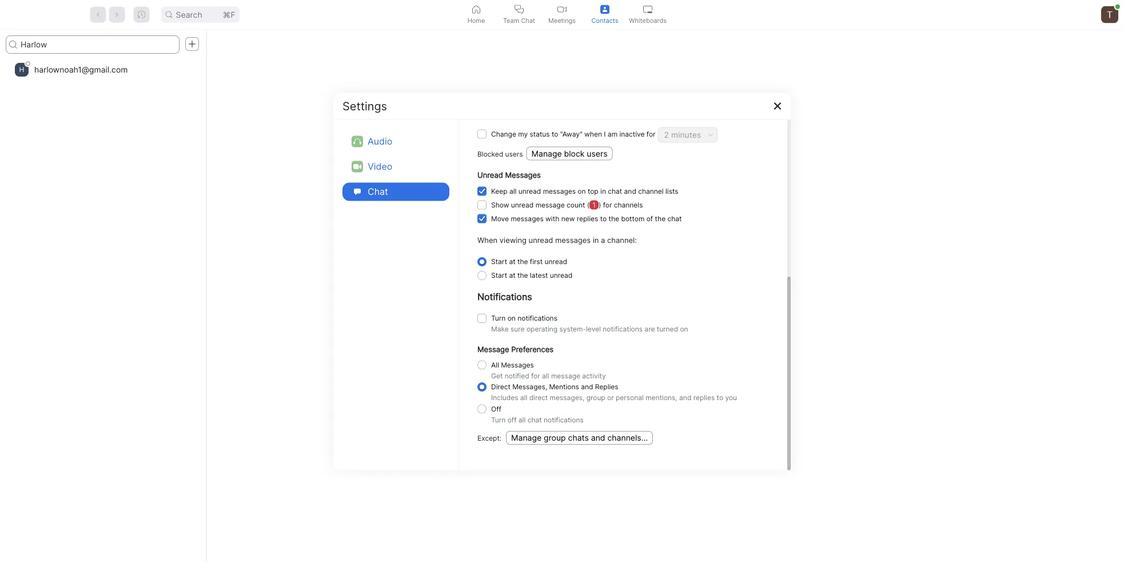 Task type: describe. For each thing, give the bounding box(es) containing it.
. show unread message count for channels element
[[491, 198, 643, 212]]

2 horizontal spatial on
[[680, 325, 688, 334]]

message preferences, direct messages, mentions and replies, includes all direct messages, group or personal mentions, and replies to you image
[[478, 383, 487, 392]]

1 horizontal spatial for
[[603, 201, 612, 209]]

all down messages,
[[520, 394, 527, 402]]

when viewing unread messages in a channel:
[[478, 236, 637, 245]]

preview
[[524, 111, 550, 119]]

first
[[530, 258, 543, 266]]

1 vertical spatial message
[[551, 372, 580, 380]]

messages for all
[[543, 187, 576, 195]]

team chat
[[503, 17, 535, 24]]

"away"
[[560, 130, 583, 138]]

bottom
[[621, 215, 645, 223]]

all right keep
[[510, 187, 517, 195]]

turn off all chat notifications
[[491, 416, 584, 424]]

settings tab list
[[343, 129, 449, 204]]

messages,
[[512, 383, 547, 391]]

messages,
[[550, 394, 585, 402]]

move
[[491, 215, 509, 223]]

manage block users button
[[526, 147, 613, 161]]

. turn on notifications element
[[491, 312, 558, 326]]

new
[[561, 215, 575, 223]]

direct
[[491, 383, 511, 391]]

notified
[[505, 372, 529, 380]]

)
[[599, 201, 601, 209]]

audio link
[[343, 132, 449, 151]]

on inside 'element'
[[508, 315, 516, 323]]

at for first
[[509, 258, 516, 266]]

activity
[[582, 372, 606, 380]]

contact
[[680, 327, 709, 336]]

search
[[176, 10, 202, 19]]

manage for manage block users
[[532, 149, 562, 159]]

by
[[631, 327, 640, 336]]

keep
[[491, 187, 508, 195]]

Search text field
[[6, 35, 180, 54]]

turned
[[657, 325, 678, 334]]

meetings
[[548, 17, 576, 24]]

plus small image
[[188, 40, 196, 48]]

unread inside unread messages. keep all unread messages on top in chat and channel lists element
[[519, 187, 541, 195]]

get
[[491, 372, 503, 380]]

1 horizontal spatial in
[[600, 187, 606, 195]]

to inside 'element'
[[552, 130, 558, 138]]

when viewing unread messages in a channel:, start at the first unread image
[[478, 257, 487, 267]]

make sure operating system-level notifications are turned on
[[491, 325, 688, 334]]

clicking
[[642, 327, 671, 336]]

unread messages. keep all unread messages on top in chat and channel lists element
[[491, 185, 679, 198]]

all up direct messages, mentions and replies
[[542, 372, 549, 380]]

harlownoah1@gmail.com
[[34, 65, 128, 75]]

0 horizontal spatial replies
[[577, 215, 598, 223]]

in inside contacts tab panel
[[711, 327, 718, 336]]

show link preview
[[491, 111, 550, 119]]

channel
[[638, 187, 664, 195]]

manage group chats and channels... button
[[506, 431, 653, 445]]

turn for turn off all chat notifications
[[491, 416, 506, 424]]

messages for unread messages
[[505, 171, 541, 180]]

inactive
[[620, 130, 645, 138]]

make
[[491, 325, 509, 334]]

magnifier image
[[166, 11, 172, 18]]

am
[[608, 130, 618, 138]]

1 horizontal spatial group
[[587, 394, 605, 402]]

tab list containing home
[[455, 0, 669, 29]]

off
[[508, 416, 517, 424]]

a for clicking
[[673, 327, 678, 336]]

Message Preferences, Direct Messages, Mentions and Replies, Includes all direct messages, group or personal mentions, and replies to you button
[[478, 383, 487, 392]]

the left first
[[517, 258, 528, 266]]

system-
[[560, 325, 586, 334]]

message preferences, off, turn off all chat notifications image
[[478, 405, 487, 414]]

settings
[[343, 99, 387, 113]]

viewing
[[500, 236, 527, 245]]

start for start at the latest unread
[[491, 272, 507, 280]]

off
[[491, 405, 501, 413]]

start at the first unread
[[491, 258, 567, 266]]

info
[[615, 327, 629, 336]]

When viewing unread messages in a channel:, Start at the latest unread button
[[478, 271, 487, 280]]

chats
[[568, 433, 589, 443]]

contacts button
[[584, 0, 626, 29]]

home button
[[455, 0, 498, 29]]

1 horizontal spatial to
[[600, 215, 607, 223]]

. move messages with new replies to the bottom of the chat element
[[491, 212, 682, 226]]

the right of
[[655, 215, 666, 223]]

avatar image
[[1101, 6, 1119, 23]]

0 vertical spatial message
[[536, 201, 565, 209]]

manage block users
[[532, 149, 608, 159]]

block
[[564, 149, 585, 159]]

. change my status to "away" when i am inactive for element
[[491, 128, 656, 141]]

replies
[[595, 383, 619, 391]]

Message Preferences, All Messages, Get notified for all message activity button
[[478, 361, 487, 370]]

h
[[19, 65, 24, 74]]

with
[[546, 215, 559, 223]]

and inside button
[[591, 433, 605, 443]]

option group containing start at the first unread
[[478, 255, 769, 283]]

turn on notifications
[[491, 315, 558, 323]]

link
[[511, 111, 522, 119]]

video
[[368, 161, 393, 172]]

for inside 'element'
[[647, 130, 656, 138]]

start at the latest unread
[[491, 272, 573, 280]]

unread messages
[[478, 171, 541, 180]]

headphone image
[[352, 136, 363, 147]]

home
[[468, 17, 485, 24]]

1 vertical spatial in
[[593, 236, 599, 245]]

1 vertical spatial messages
[[511, 215, 544, 223]]

status
[[530, 130, 550, 138]]

audio
[[368, 136, 393, 147]]

turn for turn on notifications
[[491, 315, 506, 323]]

1 horizontal spatial on
[[578, 187, 586, 195]]

contacts
[[592, 17, 618, 24]]

change my status to "away" when i am inactive for
[[491, 130, 656, 138]]

mentions
[[549, 383, 579, 391]]

latest
[[530, 272, 548, 280]]

operating
[[527, 325, 558, 334]]

When viewing unread messages in a channel:, Start at the first unread button
[[478, 257, 487, 267]]

my
[[518, 130, 528, 138]]

all right off
[[519, 416, 526, 424]]

unread inside . show unread message count for channels element
[[511, 201, 534, 209]]



Task type: vqa. For each thing, say whether or not it's contained in the screenshot.


Task type: locate. For each thing, give the bounding box(es) containing it.
show
[[491, 111, 509, 119], [491, 201, 509, 209]]

at down start at the first unread
[[509, 272, 516, 280]]

replies left you at the right of the page
[[694, 394, 715, 402]]

0 vertical spatial messages
[[505, 171, 541, 180]]

message
[[478, 345, 509, 354]]

0 vertical spatial option group
[[478, 255, 769, 283]]

online image
[[1116, 4, 1120, 9], [1116, 4, 1120, 9]]

start right the when viewing unread messages in a channel:, start at the latest unread button
[[491, 272, 507, 280]]

2 show from the top
[[491, 201, 509, 209]]

0 horizontal spatial chat
[[528, 416, 542, 424]]

1 vertical spatial start
[[491, 272, 507, 280]]

a right clicking
[[673, 327, 678, 336]]

. show link preview element
[[491, 108, 550, 122]]

2 horizontal spatial to
[[717, 394, 723, 402]]

direct
[[529, 394, 548, 402]]

at down viewing
[[509, 258, 516, 266]]

video link
[[343, 158, 449, 176]]

1 at from the top
[[509, 258, 516, 266]]

manage inside button
[[511, 433, 542, 443]]

2 horizontal spatial in
[[711, 327, 718, 336]]

and down activity
[[581, 383, 593, 391]]

contact
[[582, 327, 612, 336]]

view
[[562, 327, 580, 336]]

and right chats
[[591, 433, 605, 443]]

chat inside "settings" tab list
[[368, 186, 388, 197]]

0 vertical spatial turn
[[491, 315, 506, 323]]

0 horizontal spatial users
[[505, 150, 523, 159]]

in right the top
[[600, 187, 606, 195]]

2 at from the top
[[509, 272, 516, 280]]

all
[[491, 361, 499, 369]]

2 horizontal spatial for
[[647, 130, 656, 138]]

notifications
[[478, 292, 532, 303]]

0 horizontal spatial a
[[601, 236, 605, 245]]

messages
[[505, 171, 541, 180], [501, 361, 534, 369]]

channels
[[614, 201, 643, 209]]

0 vertical spatial chat
[[608, 187, 622, 195]]

group inside button
[[544, 433, 566, 443]]

start for start at the first unread
[[491, 258, 507, 266]]

0 vertical spatial at
[[509, 258, 516, 266]]

2 start from the top
[[491, 272, 507, 280]]

0 vertical spatial to
[[552, 130, 558, 138]]

1 vertical spatial turn
[[491, 416, 506, 424]]

blocked users
[[478, 150, 523, 159]]

team chat button
[[498, 0, 541, 29]]

lists
[[666, 187, 679, 195]]

1 horizontal spatial chat
[[521, 17, 535, 24]]

except :
[[478, 434, 502, 443]]

mentions,
[[646, 394, 678, 402]]

manage down the turn off all chat notifications
[[511, 433, 542, 443]]

in right contact
[[711, 327, 718, 336]]

manage group chats and channels...
[[511, 433, 648, 443]]

channels...
[[608, 433, 648, 443]]

(
[[587, 201, 590, 209]]

0 horizontal spatial for
[[531, 372, 540, 380]]

0 horizontal spatial on
[[508, 315, 516, 323]]

home small image
[[472, 5, 481, 14], [472, 5, 481, 14]]

0 vertical spatial on
[[578, 187, 586, 195]]

0 vertical spatial chat
[[521, 17, 535, 24]]

except
[[478, 434, 500, 443]]

change
[[491, 130, 516, 138]]

messages up 'show unread message count ( 1 ) for channels'
[[543, 187, 576, 195]]

contacts tab panel
[[0, 30, 1124, 563]]

top
[[588, 187, 599, 195]]

includes all direct messages, group or personal mentions, and replies to you
[[491, 394, 737, 402]]

chat right of
[[668, 215, 682, 223]]

chat right team
[[521, 17, 535, 24]]

message up mentions at the bottom of page
[[551, 372, 580, 380]]

2 vertical spatial messages
[[555, 236, 591, 245]]

team chat image
[[515, 5, 524, 14], [515, 5, 524, 14]]

preferences
[[511, 345, 554, 354]]

unread
[[519, 187, 541, 195], [511, 201, 534, 209], [529, 236, 553, 245], [545, 258, 567, 266], [550, 272, 573, 280]]

whiteboards
[[629, 17, 667, 24]]

2 turn from the top
[[491, 416, 506, 424]]

1 vertical spatial at
[[509, 272, 516, 280]]

start
[[491, 258, 507, 266], [491, 272, 507, 280]]

magnifier image
[[166, 11, 172, 18], [9, 41, 17, 49], [9, 41, 17, 49]]

message preferences
[[478, 345, 554, 354]]

headphone image
[[353, 138, 361, 146]]

manage for manage group chats and channels...
[[511, 433, 542, 443]]

2 horizontal spatial chat
[[668, 215, 682, 223]]

2 vertical spatial for
[[531, 372, 540, 380]]

messages for viewing
[[555, 236, 591, 245]]

a
[[601, 236, 605, 245], [673, 327, 678, 336]]

1 vertical spatial group
[[544, 433, 566, 443]]

1 vertical spatial a
[[673, 327, 678, 336]]

on
[[578, 187, 586, 195], [508, 315, 516, 323], [680, 325, 688, 334]]

level
[[586, 325, 601, 334]]

1 start from the top
[[491, 258, 507, 266]]

1 turn from the top
[[491, 315, 506, 323]]

left
[[735, 327, 747, 336]]

notifications left are
[[603, 325, 643, 334]]

turn inside option group
[[491, 416, 506, 424]]

None button
[[478, 130, 487, 139], [478, 187, 487, 196], [478, 201, 487, 210], [478, 214, 487, 223], [478, 314, 487, 323], [478, 130, 487, 139], [478, 187, 487, 196], [478, 201, 487, 210], [478, 214, 487, 223], [478, 314, 487, 323]]

view contact info by clicking a contact in the left panel
[[562, 327, 770, 336]]

0 vertical spatial a
[[601, 236, 605, 245]]

2 option group from the top
[[478, 359, 769, 424]]

team
[[503, 17, 519, 24]]

1 vertical spatial show
[[491, 201, 509, 209]]

count
[[567, 201, 585, 209]]

for right )
[[603, 201, 612, 209]]

1 vertical spatial on
[[508, 315, 516, 323]]

message preferences, all messages, get notified for all message activity image
[[478, 361, 487, 370]]

group
[[587, 394, 605, 402], [544, 433, 566, 443]]

0 horizontal spatial group
[[544, 433, 566, 443]]

1 vertical spatial messages
[[501, 361, 534, 369]]

1 horizontal spatial replies
[[694, 394, 715, 402]]

for up messages,
[[531, 372, 540, 380]]

when viewing unread messages in a channel:, start at the latest unread image
[[478, 271, 487, 280]]

or
[[607, 394, 614, 402]]

to
[[552, 130, 558, 138], [600, 215, 607, 223], [717, 394, 723, 402]]

replies down (
[[577, 215, 598, 223]]

0 vertical spatial in
[[600, 187, 606, 195]]

the inside contacts tab panel
[[720, 327, 732, 336]]

1 horizontal spatial chat
[[608, 187, 622, 195]]

0 vertical spatial messages
[[543, 187, 576, 195]]

get notified for all message activity
[[491, 372, 606, 380]]

0 vertical spatial show
[[491, 111, 509, 119]]

to right status
[[552, 130, 558, 138]]

2 vertical spatial chat
[[528, 416, 542, 424]]

the left 'bottom'
[[609, 215, 619, 223]]

0 vertical spatial notifications
[[518, 315, 558, 323]]

chat down video
[[368, 186, 388, 197]]

the left 'left'
[[720, 327, 732, 336]]

panel
[[749, 327, 770, 336]]

all messages
[[491, 361, 534, 369]]

i
[[604, 130, 606, 138]]

blocked
[[478, 150, 503, 159]]

tab list
[[455, 0, 669, 29]]

unread
[[478, 171, 503, 180]]

0 vertical spatial start
[[491, 258, 507, 266]]

in down . move messages with new replies to the bottom of the chat element
[[593, 236, 599, 245]]

1 vertical spatial notifications
[[603, 325, 643, 334]]

on right turned
[[680, 325, 688, 334]]

whiteboards button
[[626, 0, 669, 29]]

notifications down messages,
[[544, 416, 584, 424]]

chat image
[[352, 186, 363, 198], [354, 188, 361, 195]]

to down )
[[600, 215, 607, 223]]

1 option group from the top
[[478, 255, 769, 283]]

Message Preferences, Off, Turn off all chat notifications button
[[478, 405, 487, 414]]

replies
[[577, 215, 598, 223], [694, 394, 715, 402]]

0 horizontal spatial in
[[593, 236, 599, 245]]

message up with
[[536, 201, 565, 209]]

1 show from the top
[[491, 111, 509, 119]]

1 vertical spatial chat
[[368, 186, 388, 197]]

0 vertical spatial replies
[[577, 215, 598, 223]]

offline image
[[26, 61, 30, 66], [26, 61, 30, 66]]

:
[[500, 434, 502, 443]]

1
[[593, 201, 596, 209]]

message
[[536, 201, 565, 209], [551, 372, 580, 380]]

group left the or
[[587, 394, 605, 402]]

and right mentions,
[[679, 394, 692, 402]]

chat down the "direct" on the bottom
[[528, 416, 542, 424]]

2 vertical spatial on
[[680, 325, 688, 334]]

option group containing all messages
[[478, 359, 769, 424]]

a for in
[[601, 236, 605, 245]]

on left the top
[[578, 187, 586, 195]]

video on image
[[558, 5, 567, 14], [558, 5, 567, 14]]

manage down status
[[532, 149, 562, 159]]

at
[[509, 258, 516, 266], [509, 272, 516, 280]]

messages left with
[[511, 215, 544, 223]]

a left channel: on the right of the page
[[601, 236, 605, 245]]

messages up keep
[[505, 171, 541, 180]]

chat inside button
[[521, 17, 535, 24]]

users inside button
[[587, 149, 608, 159]]

replies inside option group
[[694, 394, 715, 402]]

turn down off
[[491, 416, 506, 424]]

direct messages, mentions and replies
[[491, 383, 619, 391]]

whiteboard small image
[[643, 5, 653, 14], [643, 5, 653, 14]]

video on image
[[352, 161, 363, 172], [353, 163, 361, 171]]

1 vertical spatial chat
[[668, 215, 682, 223]]

channel:
[[607, 236, 637, 245]]

group left chats
[[544, 433, 566, 443]]

show for show unread message count ( 1 ) for channels
[[491, 201, 509, 209]]

1 vertical spatial for
[[603, 201, 612, 209]]

at for latest
[[509, 272, 516, 280]]

turn inside 'element'
[[491, 315, 506, 323]]

move messages with new replies to the bottom of the chat
[[491, 215, 682, 223]]

show for show link preview
[[491, 111, 509, 119]]

1 horizontal spatial a
[[673, 327, 678, 336]]

option group
[[478, 255, 769, 283], [478, 359, 769, 424]]

of
[[647, 215, 653, 223]]

2 vertical spatial in
[[711, 327, 718, 336]]

notifications
[[518, 315, 558, 323], [603, 325, 643, 334], [544, 416, 584, 424]]

turn
[[491, 315, 506, 323], [491, 416, 506, 424]]

1 vertical spatial replies
[[694, 394, 715, 402]]

1 horizontal spatial users
[[587, 149, 608, 159]]

messages for all messages
[[501, 361, 534, 369]]

turn up make
[[491, 315, 506, 323]]

and
[[624, 187, 636, 195], [581, 383, 593, 391], [679, 394, 692, 402], [591, 433, 605, 443]]

you
[[725, 394, 737, 402]]

are
[[645, 325, 655, 334]]

for right inactive
[[647, 130, 656, 138]]

0 vertical spatial for
[[647, 130, 656, 138]]

profile contact image
[[600, 5, 610, 14], [600, 5, 610, 14]]

on up sure
[[508, 315, 516, 323]]

messages down new
[[555, 236, 591, 245]]

chat up channels
[[608, 187, 622, 195]]

show up move
[[491, 201, 509, 209]]

to inside option group
[[717, 394, 723, 402]]

2 vertical spatial to
[[717, 394, 723, 402]]

start right when viewing unread messages in a channel:, start at the first unread button
[[491, 258, 507, 266]]

1 vertical spatial manage
[[511, 433, 542, 443]]

users down when
[[587, 149, 608, 159]]

0 horizontal spatial chat
[[368, 186, 388, 197]]

close image
[[773, 102, 782, 111], [773, 102, 782, 111]]

the down start at the first unread
[[517, 272, 528, 280]]

messages
[[543, 187, 576, 195], [511, 215, 544, 223], [555, 236, 591, 245]]

manage inside button
[[532, 149, 562, 159]]

sure
[[511, 325, 525, 334]]

plus small image
[[188, 40, 196, 48]]

1 vertical spatial option group
[[478, 359, 769, 424]]

when
[[478, 236, 498, 245]]

1 vertical spatial to
[[600, 215, 607, 223]]

to left you at the right of the page
[[717, 394, 723, 402]]

2 vertical spatial notifications
[[544, 416, 584, 424]]

notifications inside 'element'
[[518, 315, 558, 323]]

when
[[585, 130, 602, 138]]

manage
[[532, 149, 562, 159], [511, 433, 542, 443]]

messages up "notified"
[[501, 361, 534, 369]]

users up the unread messages in the top left of the page
[[505, 150, 523, 159]]

keep all unread messages on top in chat and channel lists
[[491, 187, 679, 195]]

0 horizontal spatial to
[[552, 130, 558, 138]]

0 vertical spatial group
[[587, 394, 605, 402]]

chat
[[608, 187, 622, 195], [668, 215, 682, 223], [528, 416, 542, 424]]

notifications up "operating"
[[518, 315, 558, 323]]

and up channels
[[624, 187, 636, 195]]

includes
[[491, 394, 518, 402]]

0 vertical spatial manage
[[532, 149, 562, 159]]

in
[[600, 187, 606, 195], [593, 236, 599, 245], [711, 327, 718, 336]]

a inside tab panel
[[673, 327, 678, 336]]

show left link
[[491, 111, 509, 119]]



